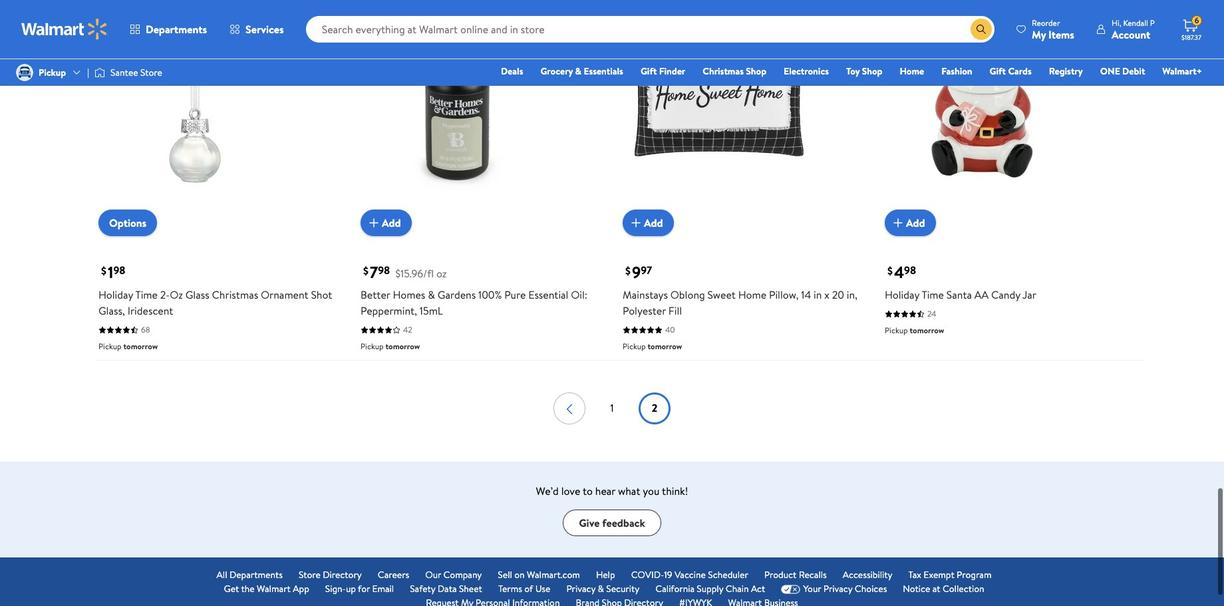 Task type: vqa. For each thing, say whether or not it's contained in the screenshot.
Cyber Deals LINK
no



Task type: describe. For each thing, give the bounding box(es) containing it.
sheet
[[459, 580, 482, 593]]

mainstays oblong sweet home pillow, 14 in x 20 in, polyester fill image
[[623, 0, 816, 223]]

tax
[[909, 566, 922, 579]]

the
[[241, 580, 255, 593]]

product recalls link
[[765, 566, 827, 580]]

p
[[1151, 17, 1155, 28]]

recalls
[[799, 566, 827, 579]]

christmas inside "link"
[[703, 65, 744, 78]]

walmart image
[[21, 19, 108, 40]]

sweet
[[708, 285, 736, 300]]

you
[[643, 481, 660, 496]]

add for 4
[[906, 213, 926, 228]]

add button for 4
[[885, 207, 936, 234]]

& inside "$ 7 98 $15.96/fl oz better homes & gardens 100% pure essential oil: peppermint, 15ml"
[[428, 285, 435, 300]]

safety data sheet
[[410, 580, 482, 593]]

departments button
[[118, 13, 218, 45]]

peppermint,
[[361, 301, 417, 316]]

tomorrow for $15.96/fl oz
[[386, 338, 420, 349]]

glass
[[186, 285, 209, 300]]

santee store
[[111, 66, 162, 79]]

time for 4
[[922, 285, 944, 300]]

better homes & gardens 100% pure essential oil: peppermint, 15ml image
[[361, 0, 554, 223]]

get the walmart app link
[[224, 580, 309, 594]]

terms
[[498, 580, 522, 593]]

candy
[[992, 285, 1021, 300]]

add to cart image for 9
[[628, 212, 644, 228]]

toy shop link
[[841, 64, 889, 79]]

pure
[[505, 285, 526, 300]]

sign-up for email link
[[325, 580, 394, 594]]

40
[[666, 322, 675, 333]]

1 link
[[596, 390, 628, 422]]

holiday time 2-oz glass christmas ornament shot glass, iridescent image
[[99, 0, 292, 223]]

feedback
[[603, 513, 645, 528]]

california supply chain act link
[[656, 580, 766, 594]]

fashion
[[942, 65, 973, 78]]

one
[[1101, 65, 1121, 78]]

$ for 1
[[101, 261, 106, 276]]

reorder my items
[[1032, 17, 1075, 42]]

add for $15.96/fl oz
[[382, 213, 401, 228]]

deals
[[501, 65, 523, 78]]

gift for gift cards
[[990, 65, 1006, 78]]

finder
[[659, 65, 686, 78]]

options link
[[99, 207, 157, 234]]

holiday time santa aa candy jar
[[885, 285, 1037, 300]]

98 for 4
[[905, 261, 917, 275]]

holiday for 1
[[99, 285, 133, 300]]

pickup for $15.96/fl oz
[[361, 338, 384, 349]]

sign-up for email
[[325, 580, 394, 593]]

of
[[525, 580, 533, 593]]

all departments
[[217, 566, 283, 579]]

$15.96/fl
[[395, 264, 434, 278]]

chain
[[726, 580, 749, 593]]

grocery & essentials link
[[535, 64, 630, 79]]

pickup for 9
[[623, 338, 646, 349]]

toy shop
[[847, 65, 883, 78]]

one debit
[[1101, 65, 1146, 78]]

add button for $15.96/fl oz
[[361, 207, 412, 234]]

walmart+
[[1163, 65, 1203, 78]]

notice
[[903, 580, 931, 593]]

add to cart image for 4
[[891, 212, 906, 228]]

$ 4 98
[[888, 258, 917, 281]]

hi,
[[1112, 17, 1122, 28]]

$ 1 98
[[101, 258, 125, 281]]

& for privacy
[[598, 580, 604, 593]]

supply
[[697, 580, 724, 593]]

$ 7 98 $15.96/fl oz better homes & gardens 100% pure essential oil: peppermint, 15ml
[[361, 258, 588, 316]]

pickup tomorrow for $15.96/fl oz
[[361, 338, 420, 349]]

terms of use link
[[498, 580, 551, 594]]

tomorrow for 1
[[123, 338, 158, 349]]

safety
[[410, 580, 436, 593]]

exempt
[[924, 566, 955, 579]]

kendall
[[1124, 17, 1149, 28]]

pickup for 1
[[99, 338, 122, 349]]

covid-
[[631, 566, 664, 579]]

christmas inside holiday time 2-oz glass christmas ornament shot glass, iridescent
[[212, 285, 258, 300]]

program
[[957, 566, 992, 579]]

all departments link
[[217, 566, 283, 580]]

glass,
[[99, 301, 125, 316]]

my
[[1032, 27, 1046, 42]]

product
[[765, 566, 797, 579]]

98 for 1
[[113, 261, 125, 275]]

iridescent
[[128, 301, 173, 316]]

up
[[346, 580, 356, 593]]

polyester
[[623, 301, 666, 316]]

0 vertical spatial store
[[140, 66, 162, 79]]

Search search field
[[306, 16, 995, 43]]

we'd
[[536, 481, 559, 496]]

7
[[370, 258, 378, 281]]

20
[[832, 285, 845, 300]]

search icon image
[[976, 24, 987, 35]]

privacy inside privacy & security 'link'
[[567, 580, 596, 593]]

security
[[606, 580, 640, 593]]

act
[[751, 580, 766, 593]]

accessibility
[[843, 566, 893, 579]]

christmas shop link
[[697, 64, 773, 79]]

your privacy choices
[[804, 580, 887, 593]]

fill
[[669, 301, 682, 316]]

4
[[894, 258, 905, 281]]

give feedback button
[[563, 507, 661, 534]]

one debit link
[[1095, 64, 1152, 79]]

68
[[141, 322, 150, 333]]

1 vertical spatial store
[[299, 566, 321, 579]]

holiday for 4
[[885, 285, 920, 300]]

sell
[[498, 566, 512, 579]]

covid-19 vaccine scheduler link
[[631, 566, 749, 580]]

0 horizontal spatial 1
[[108, 258, 113, 281]]

on
[[515, 566, 525, 579]]



Task type: locate. For each thing, give the bounding box(es) containing it.
 image
[[95, 66, 105, 79]]

2 $ from the left
[[363, 261, 369, 276]]

christmas right glass
[[212, 285, 258, 300]]

sign-
[[325, 580, 346, 593]]

get
[[224, 580, 239, 593]]

$ for 9
[[626, 261, 631, 276]]

98 up better
[[378, 261, 390, 275]]

tomorrow for 9
[[648, 338, 682, 349]]

at
[[933, 580, 941, 593]]

time
[[135, 285, 158, 300], [922, 285, 944, 300]]

$
[[101, 261, 106, 276], [363, 261, 369, 276], [626, 261, 631, 276], [888, 261, 893, 276]]

pickup down glass,
[[99, 338, 122, 349]]

2 gift from the left
[[990, 65, 1006, 78]]

previous page image
[[562, 396, 578, 417]]

home
[[900, 65, 925, 78], [739, 285, 767, 300]]

in
[[814, 285, 822, 300]]

$ left 4
[[888, 261, 893, 276]]

add button up '97'
[[623, 207, 674, 234]]

toy
[[847, 65, 860, 78]]

2 link
[[639, 390, 671, 422]]

1 vertical spatial &
[[428, 285, 435, 300]]

holiday time 2-oz glass christmas ornament shot glass, iridescent
[[99, 285, 332, 316]]

& down help
[[598, 580, 604, 593]]

privacy right your
[[824, 580, 853, 593]]

4 $ from the left
[[888, 261, 893, 276]]

98 up "holiday time santa aa candy jar"
[[905, 261, 917, 275]]

2 98 from the left
[[378, 261, 390, 275]]

add to cart image up 4
[[891, 212, 906, 228]]

add to cart image
[[628, 212, 644, 228], [891, 212, 906, 228]]

2 privacy from the left
[[824, 580, 853, 593]]

2 horizontal spatial add button
[[885, 207, 936, 234]]

0 horizontal spatial &
[[428, 285, 435, 300]]

our company link
[[425, 566, 482, 580]]

pickup tomorrow down 40 at the bottom right of page
[[623, 338, 682, 349]]

your
[[804, 580, 822, 593]]

tomorrow down 40 at the bottom right of page
[[648, 338, 682, 349]]

2 time from the left
[[922, 285, 944, 300]]

1 holiday from the left
[[99, 285, 133, 300]]

0 horizontal spatial add
[[382, 213, 401, 228]]

98 inside $ 1 98
[[113, 261, 125, 275]]

shop for toy shop
[[862, 65, 883, 78]]

&
[[575, 65, 582, 78], [428, 285, 435, 300], [598, 580, 604, 593]]

0 vertical spatial departments
[[146, 22, 207, 37]]

1 horizontal spatial store
[[299, 566, 321, 579]]

1 $ from the left
[[101, 261, 106, 276]]

hear
[[596, 481, 616, 496]]

departments up the
[[230, 566, 283, 579]]

we'd love to hear what you think!
[[536, 481, 689, 496]]

fashion link
[[936, 64, 979, 79]]

0 vertical spatial christmas
[[703, 65, 744, 78]]

notice at collection link
[[903, 580, 985, 594]]

tax exempt program link
[[909, 566, 992, 580]]

$ up glass,
[[101, 261, 106, 276]]

& right grocery
[[575, 65, 582, 78]]

2 holiday from the left
[[885, 285, 920, 300]]

2 add button from the left
[[623, 207, 674, 234]]

1 horizontal spatial add to cart image
[[891, 212, 906, 228]]

privacy left help link
[[567, 580, 596, 593]]

pickup down 4
[[885, 322, 908, 334]]

1 privacy from the left
[[567, 580, 596, 593]]

$ inside $ 1 98
[[101, 261, 106, 276]]

registry
[[1049, 65, 1083, 78]]

privacy choices icon image
[[782, 582, 801, 591]]

pickup tomorrow for 9
[[623, 338, 682, 349]]

gift left finder
[[641, 65, 657, 78]]

store directory
[[299, 566, 362, 579]]

time for 1
[[135, 285, 158, 300]]

tax exempt program get the walmart app
[[224, 566, 992, 593]]

0 horizontal spatial gift
[[641, 65, 657, 78]]

tomorrow down 68
[[123, 338, 158, 349]]

pickup down the peppermint,
[[361, 338, 384, 349]]

add up $15.96/fl
[[382, 213, 401, 228]]

42
[[403, 322, 412, 333]]

gift inside 'link'
[[990, 65, 1006, 78]]

shop right "toy" on the top right
[[862, 65, 883, 78]]

home left fashion
[[900, 65, 925, 78]]

0 horizontal spatial store
[[140, 66, 162, 79]]

essential
[[529, 285, 569, 300]]

0 vertical spatial 1
[[108, 258, 113, 281]]

california
[[656, 580, 695, 593]]

$ inside "$ 7 98 $15.96/fl oz better homes & gardens 100% pure essential oil: peppermint, 15ml"
[[363, 261, 369, 276]]

in,
[[847, 285, 858, 300]]

0 horizontal spatial privacy
[[567, 580, 596, 593]]

add button up $ 4 98
[[885, 207, 936, 234]]

1 up glass,
[[108, 258, 113, 281]]

2 add to cart image from the left
[[891, 212, 906, 228]]

app
[[293, 580, 309, 593]]

add to cart image
[[366, 212, 382, 228]]

1 vertical spatial home
[[739, 285, 767, 300]]

 image
[[16, 64, 33, 81]]

home inside mainstays oblong sweet home pillow, 14 in x 20 in, polyester fill
[[739, 285, 767, 300]]

1 horizontal spatial gift
[[990, 65, 1006, 78]]

3 add button from the left
[[885, 207, 936, 234]]

shop inside christmas shop "link"
[[746, 65, 767, 78]]

1 inside "1" link
[[611, 398, 614, 413]]

services button
[[218, 13, 295, 45]]

options
[[109, 213, 147, 228]]

2 horizontal spatial 98
[[905, 261, 917, 275]]

add up $ 4 98
[[906, 213, 926, 228]]

shop inside toy shop link
[[862, 65, 883, 78]]

essentials
[[584, 65, 624, 78]]

scheduler
[[708, 566, 749, 579]]

1 horizontal spatial shop
[[862, 65, 883, 78]]

3 add from the left
[[906, 213, 926, 228]]

debit
[[1123, 65, 1146, 78]]

0 horizontal spatial time
[[135, 285, 158, 300]]

notice at collection
[[903, 580, 985, 593]]

1 gift from the left
[[641, 65, 657, 78]]

santee
[[111, 66, 138, 79]]

tomorrow down 42
[[386, 338, 420, 349]]

0 vertical spatial &
[[575, 65, 582, 78]]

$187.37
[[1182, 33, 1202, 42]]

Walmart Site-Wide search field
[[306, 16, 995, 43]]

pickup left |
[[39, 66, 66, 79]]

0 horizontal spatial home
[[739, 285, 767, 300]]

cards
[[1009, 65, 1032, 78]]

1 horizontal spatial departments
[[230, 566, 283, 579]]

$ 9 97
[[626, 258, 652, 281]]

oz
[[437, 264, 447, 278]]

pickup tomorrow down 24
[[885, 322, 945, 334]]

holiday inside holiday time 2-oz glass christmas ornament shot glass, iridescent
[[99, 285, 133, 300]]

holiday up glass,
[[99, 285, 133, 300]]

$ inside $ 9 97
[[626, 261, 631, 276]]

1 add from the left
[[382, 213, 401, 228]]

$ for 4
[[888, 261, 893, 276]]

1 horizontal spatial time
[[922, 285, 944, 300]]

give feedback
[[579, 513, 645, 528]]

registry link
[[1043, 64, 1089, 79]]

0 horizontal spatial holiday
[[99, 285, 133, 300]]

gift cards link
[[984, 64, 1038, 79]]

add for 9
[[644, 213, 663, 228]]

1 horizontal spatial 98
[[378, 261, 390, 275]]

time up 24
[[922, 285, 944, 300]]

oil:
[[571, 285, 588, 300]]

holiday
[[99, 285, 133, 300], [885, 285, 920, 300]]

gift for gift finder
[[641, 65, 657, 78]]

careers link
[[378, 566, 410, 580]]

1 horizontal spatial add button
[[623, 207, 674, 234]]

departments up santee store
[[146, 22, 207, 37]]

add up '97'
[[644, 213, 663, 228]]

1 vertical spatial christmas
[[212, 285, 258, 300]]

time up iridescent
[[135, 285, 158, 300]]

holiday down $ 4 98
[[885, 285, 920, 300]]

pickup tomorrow down 68
[[99, 338, 158, 349]]

1 horizontal spatial home
[[900, 65, 925, 78]]

departments inside dropdown button
[[146, 22, 207, 37]]

1 add to cart image from the left
[[628, 212, 644, 228]]

services
[[246, 22, 284, 37]]

tomorrow for 4
[[910, 322, 945, 334]]

tomorrow
[[910, 322, 945, 334], [123, 338, 158, 349], [386, 338, 420, 349], [648, 338, 682, 349]]

1 horizontal spatial holiday
[[885, 285, 920, 300]]

1 vertical spatial departments
[[230, 566, 283, 579]]

2 shop from the left
[[862, 65, 883, 78]]

help link
[[596, 566, 615, 580]]

pickup for 4
[[885, 322, 908, 334]]

jar
[[1023, 285, 1037, 300]]

1 horizontal spatial 1
[[611, 398, 614, 413]]

98
[[113, 261, 125, 275], [378, 261, 390, 275], [905, 261, 917, 275]]

gift left cards
[[990, 65, 1006, 78]]

& inside 'link'
[[598, 580, 604, 593]]

0 horizontal spatial shop
[[746, 65, 767, 78]]

electronics link
[[778, 64, 835, 79]]

email
[[372, 580, 394, 593]]

2 add from the left
[[644, 213, 663, 228]]

2 vertical spatial &
[[598, 580, 604, 593]]

1 time from the left
[[135, 285, 158, 300]]

0 horizontal spatial add to cart image
[[628, 212, 644, 228]]

1 98 from the left
[[113, 261, 125, 275]]

1 horizontal spatial add
[[644, 213, 663, 228]]

1 horizontal spatial privacy
[[824, 580, 853, 593]]

shop for christmas shop
[[746, 65, 767, 78]]

0 horizontal spatial 98
[[113, 261, 125, 275]]

0 horizontal spatial add button
[[361, 207, 412, 234]]

add button up the 7
[[361, 207, 412, 234]]

tomorrow down 24
[[910, 322, 945, 334]]

& up 15ml
[[428, 285, 435, 300]]

your privacy choices link
[[782, 580, 887, 594]]

0 horizontal spatial departments
[[146, 22, 207, 37]]

98 up glass,
[[113, 261, 125, 275]]

deals link
[[495, 64, 529, 79]]

gardens
[[438, 285, 476, 300]]

1 add button from the left
[[361, 207, 412, 234]]

pickup tomorrow for 4
[[885, 322, 945, 334]]

sell on walmart.com
[[498, 566, 580, 579]]

pillow,
[[769, 285, 799, 300]]

9
[[632, 258, 641, 281]]

mainstays
[[623, 285, 668, 300]]

shop left the electronics 'link'
[[746, 65, 767, 78]]

ornament
[[261, 285, 309, 300]]

christmas right finder
[[703, 65, 744, 78]]

shop
[[746, 65, 767, 78], [862, 65, 883, 78]]

pickup tomorrow
[[885, 322, 945, 334], [99, 338, 158, 349], [361, 338, 420, 349], [623, 338, 682, 349]]

98 inside "$ 7 98 $15.96/fl oz better homes & gardens 100% pure essential oil: peppermint, 15ml"
[[378, 261, 390, 275]]

gift finder
[[641, 65, 686, 78]]

3 $ from the left
[[626, 261, 631, 276]]

store
[[140, 66, 162, 79], [299, 566, 321, 579]]

3 98 from the left
[[905, 261, 917, 275]]

x
[[825, 285, 830, 300]]

$ left the 7
[[363, 261, 369, 276]]

pickup down polyester
[[623, 338, 646, 349]]

better
[[361, 285, 390, 300]]

walmart.com
[[527, 566, 580, 579]]

privacy inside your privacy choices link
[[824, 580, 853, 593]]

homes
[[393, 285, 426, 300]]

store up app
[[299, 566, 321, 579]]

$ left "9"
[[626, 261, 631, 276]]

1 vertical spatial 1
[[611, 398, 614, 413]]

add to cart image up '97'
[[628, 212, 644, 228]]

pickup tomorrow for 1
[[99, 338, 158, 349]]

98 for 7
[[378, 261, 390, 275]]

love
[[562, 481, 581, 496]]

add button for 9
[[623, 207, 674, 234]]

holiday time santa aa candy jar image
[[885, 0, 1078, 223]]

think!
[[662, 481, 689, 496]]

100%
[[479, 285, 502, 300]]

home right sweet
[[739, 285, 767, 300]]

19
[[664, 566, 673, 579]]

2 horizontal spatial &
[[598, 580, 604, 593]]

6 $187.37
[[1182, 15, 1202, 42]]

$ for 7
[[363, 261, 369, 276]]

1 shop from the left
[[746, 65, 767, 78]]

1 horizontal spatial christmas
[[703, 65, 744, 78]]

terms of use
[[498, 580, 551, 593]]

1 left 2
[[611, 398, 614, 413]]

pickup tomorrow down 42
[[361, 338, 420, 349]]

store directory link
[[299, 566, 362, 580]]

pickup
[[39, 66, 66, 79], [885, 322, 908, 334], [99, 338, 122, 349], [361, 338, 384, 349], [623, 338, 646, 349]]

0 vertical spatial home
[[900, 65, 925, 78]]

time inside holiday time 2-oz glass christmas ornament shot glass, iridescent
[[135, 285, 158, 300]]

$ inside $ 4 98
[[888, 261, 893, 276]]

0 horizontal spatial christmas
[[212, 285, 258, 300]]

98 inside $ 4 98
[[905, 261, 917, 275]]

& for grocery
[[575, 65, 582, 78]]

2 horizontal spatial add
[[906, 213, 926, 228]]

careers
[[378, 566, 410, 579]]

help
[[596, 566, 615, 579]]

reorder
[[1032, 17, 1061, 28]]

oblong
[[671, 285, 705, 300]]

1 horizontal spatial &
[[575, 65, 582, 78]]

store right santee on the top left of page
[[140, 66, 162, 79]]



